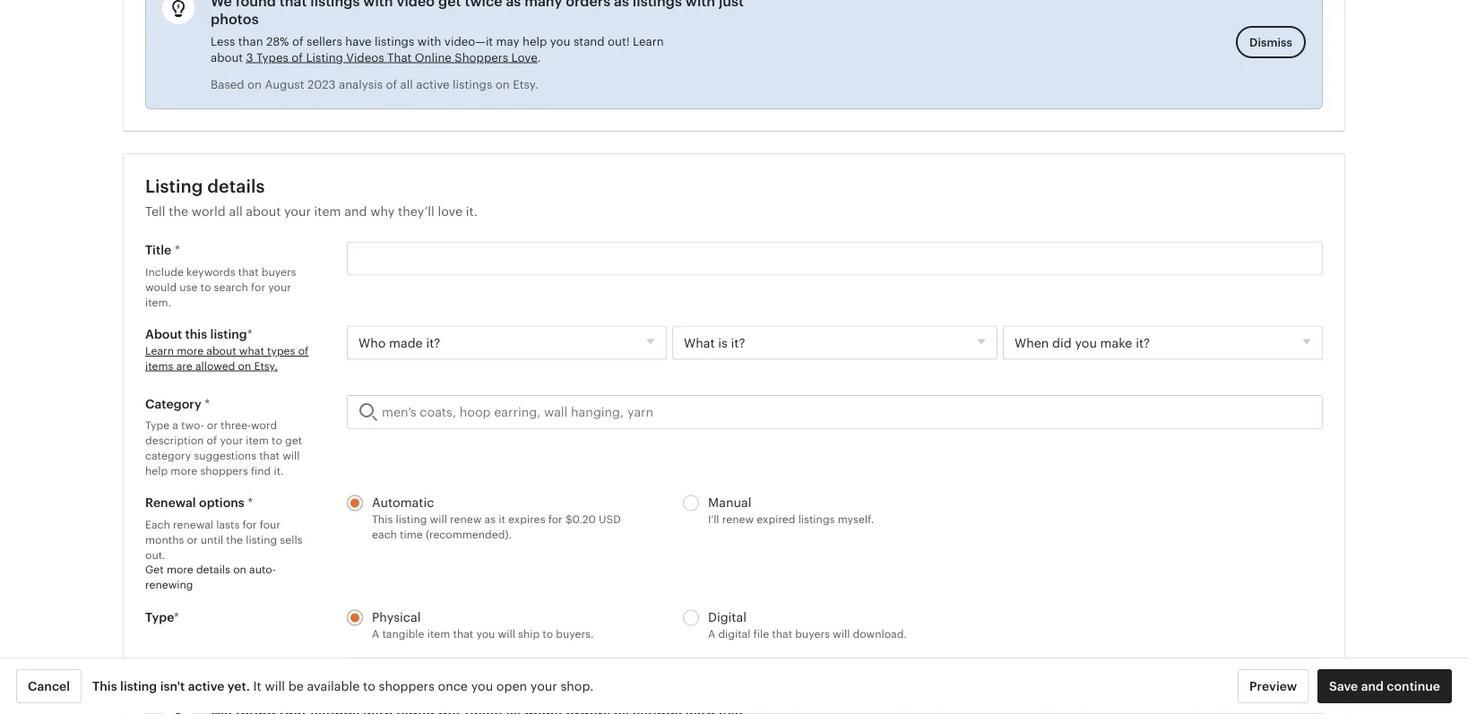 Task type: describe. For each thing, give the bounding box(es) containing it.
save and continue button
[[1318, 670, 1452, 704]]

tell
[[145, 204, 165, 218]]

item's
[[224, 697, 254, 709]]

on inside "about this listing * learn more about what types of items are allowed on etsy."
[[238, 360, 251, 372]]

search
[[214, 281, 248, 293]]

shoppers inside category * type a two- or three-word description of your item to get category suggestions that will help more shoppers find it.
[[200, 465, 248, 477]]

learn more about what types of items are allowed on etsy. link
[[145, 345, 309, 372]]

sellers
[[307, 35, 342, 48]]

* for title
[[175, 243, 180, 257]]

1 horizontal spatial shoppers
[[455, 51, 508, 64]]

download.
[[853, 628, 907, 640]]

shop.
[[561, 679, 594, 694]]

item inside the physical a tangible item that you will ship to buyers.
[[427, 628, 450, 640]]

listing inside the automatic this listing will renew as it expires for $0.20 usd each time (recommended).
[[396, 513, 427, 526]]

about for about this listing
[[206, 345, 236, 357]]

brief
[[207, 682, 231, 694]]

a inside category * type a two- or three-word description of your item to get category suggestions that will help more shoppers find it.
[[172, 419, 178, 432]]

auto-
[[249, 564, 276, 576]]

will inside the automatic this listing will renew as it expires for $0.20 usd each time (recommended).
[[430, 513, 447, 526]]

online
[[415, 51, 452, 64]]

about inside the less than 28% of sellers have listings with video—it may help you stand out! learn about
[[211, 51, 243, 64]]

keywords
[[186, 266, 235, 278]]

two-
[[181, 419, 204, 432]]

dismiss
[[1250, 35, 1293, 49]]

physical
[[372, 610, 421, 625]]

with left video
[[363, 0, 393, 9]]

twice
[[465, 0, 502, 9]]

help inside category * type a two- or three-word description of your item to get category suggestions that will help more shoppers find it.
[[145, 465, 168, 477]]

why
[[370, 204, 395, 218]]

title
[[145, 243, 171, 257]]

ship
[[518, 628, 540, 640]]

will inside digital a digital file that buyers will download.
[[833, 628, 850, 640]]

the inside listing details tell the world all about your item and why they'll love it.
[[169, 204, 188, 218]]

less than 28% of sellers have listings with video—it may help you stand out! learn about
[[211, 35, 664, 64]]

based on august 2023 analysis of all active listings on etsy.
[[211, 78, 538, 91]]

that inside the physical a tangible item that you will ship to buyers.
[[453, 628, 473, 640]]

will up finest
[[265, 679, 285, 694]]

that inside title * include keywords that buyers would use to search for your item.
[[238, 266, 259, 278]]

each
[[145, 519, 170, 531]]

renewal
[[145, 496, 196, 510]]

tangible
[[382, 628, 424, 640]]

photos
[[211, 11, 259, 27]]

dismiss button
[[1236, 26, 1306, 58]]

3 types of listing videos that online shoppers love .
[[246, 51, 541, 64]]

four
[[260, 519, 281, 531]]

expires
[[508, 513, 545, 526]]

* inside renewal options * each renewal lasts for four months or until the listing sells out. get more details on auto- renewing
[[248, 496, 253, 510]]

that
[[387, 51, 412, 64]]

listings inside the less than 28% of sellers have listings with video—it may help you stand out! learn about
[[375, 35, 414, 48]]

all inside listing details tell the world all about your item and why they'll love it.
[[229, 204, 243, 218]]

buyers for digital
[[795, 628, 830, 640]]

types
[[256, 51, 289, 64]]

* for type
[[174, 610, 179, 625]]

cancel
[[28, 679, 70, 694]]

start
[[145, 682, 170, 694]]

of inside category * type a two- or three-word description of your item to get category suggestions that will help more shoppers find it.
[[207, 435, 217, 447]]

listings down video—it
[[453, 78, 492, 91]]

that inside the start with a brief overview that describes your item's finest features. shoppers will only s
[[283, 682, 303, 694]]

and inside listing details tell the world all about your item and why they'll love it.
[[344, 204, 367, 218]]

save
[[1329, 679, 1358, 694]]

1 horizontal spatial all
[[400, 78, 413, 91]]

available
[[307, 679, 360, 694]]

.
[[538, 51, 541, 64]]

to inside category * type a two- or three-word description of your item to get category suggestions that will help more shoppers find it.
[[272, 435, 282, 447]]

$0.20
[[566, 513, 596, 526]]

or inside category * type a two- or three-word description of your item to get category suggestions that will help more shoppers find it.
[[207, 419, 218, 432]]

automatic this listing will renew as it expires for $0.20 usd each time (recommended).
[[372, 496, 621, 541]]

save and continue
[[1329, 679, 1440, 694]]

category
[[145, 397, 201, 411]]

overview
[[234, 682, 280, 694]]

have
[[345, 35, 372, 48]]

based
[[211, 78, 244, 91]]

types
[[267, 345, 295, 357]]

0 horizontal spatial active
[[188, 679, 224, 694]]

with inside the start with a brief overview that describes your item's finest features. shoppers will only s
[[173, 682, 195, 694]]

description
[[145, 435, 204, 447]]

renewal
[[173, 519, 213, 531]]

men's coats, hoop earring, wall hanging, yarn search field
[[347, 395, 1323, 429]]

shoppers inside the start with a brief overview that describes your item's finest features. shoppers will only s
[[193, 712, 243, 714]]

category
[[145, 450, 191, 462]]

will inside the physical a tangible item that you will ship to buyers.
[[498, 628, 515, 640]]

more inside "about this listing * learn more about what types of items are allowed on etsy."
[[177, 345, 204, 357]]

get inside category * type a two- or three-word description of your item to get category suggestions that will help more shoppers find it.
[[285, 435, 302, 447]]

listings right orders
[[633, 0, 682, 9]]

your right open
[[530, 679, 557, 694]]

usd
[[599, 513, 621, 526]]

be
[[288, 679, 304, 694]]

on down may
[[495, 78, 510, 91]]

(recommended).
[[426, 528, 512, 541]]

with inside the less than 28% of sellers have listings with video—it may help you stand out! learn about
[[417, 35, 441, 48]]

i'll
[[708, 513, 719, 526]]

sells
[[280, 534, 303, 546]]

2 vertical spatial you
[[471, 679, 493, 694]]

category * type a two- or three-word description of your item to get category suggestions that will help more shoppers find it.
[[145, 397, 302, 477]]

world
[[192, 204, 226, 218]]

isn't
[[160, 679, 185, 694]]

it
[[253, 679, 262, 694]]

of inside the less than 28% of sellers have listings with video—it may help you stand out! learn about
[[292, 35, 303, 48]]

many
[[525, 0, 562, 9]]

cancel button
[[16, 670, 82, 704]]

are
[[176, 360, 192, 372]]

about for listing details
[[246, 204, 281, 218]]

listings up sellers
[[310, 0, 360, 9]]

the inside renewal options * each renewal lasts for four months or until the listing sells out. get more details on auto- renewing
[[226, 534, 243, 546]]

videos
[[346, 51, 384, 64]]

buyers.
[[556, 628, 594, 640]]

suggestions
[[194, 450, 256, 462]]

listing details tell the world all about your item and why they'll love it.
[[145, 176, 478, 218]]

will inside category * type a two- or three-word description of your item to get category suggestions that will help more shoppers find it.
[[282, 450, 300, 462]]

will inside the start with a brief overview that describes your item's finest features. shoppers will only s
[[245, 712, 263, 714]]

options
[[199, 496, 245, 510]]

allowed
[[195, 360, 235, 372]]

it. inside category * type a two- or three-word description of your item to get category suggestions that will help more shoppers find it.
[[274, 465, 284, 477]]

manual
[[708, 496, 751, 510]]

2 horizontal spatial as
[[614, 0, 629, 9]]

preview button
[[1238, 670, 1309, 704]]

that inside digital a digital file that buyers will download.
[[772, 628, 792, 640]]

may
[[496, 35, 520, 48]]

get
[[145, 564, 164, 576]]

get more details on auto- renewing button
[[145, 563, 315, 593]]

love
[[438, 204, 463, 218]]

get inside 'we found that listings with video get twice as many orders as listings with just photos'
[[438, 0, 461, 9]]

on right based
[[247, 78, 262, 91]]

found
[[236, 0, 276, 9]]

stand
[[574, 35, 605, 48]]



Task type: vqa. For each thing, say whether or not it's contained in the screenshot.
Physical A Tangible Item That You Will Ship To Buyers.
yes



Task type: locate. For each thing, give the bounding box(es) containing it.
1 horizontal spatial buyers
[[795, 628, 830, 640]]

out.
[[145, 549, 165, 561]]

a down digital
[[708, 628, 715, 640]]

will up the (recommended).
[[430, 513, 447, 526]]

more
[[177, 345, 204, 357], [171, 465, 197, 477], [167, 564, 193, 576]]

of inside "about this listing * learn more about what types of items are allowed on etsy."
[[298, 345, 309, 357]]

a inside digital a digital file that buyers will download.
[[708, 628, 715, 640]]

2 vertical spatial about
[[206, 345, 236, 357]]

1 vertical spatial and
[[1361, 679, 1384, 694]]

or
[[207, 419, 218, 432], [187, 534, 198, 546]]

it. right the find
[[274, 465, 284, 477]]

item down "word"
[[246, 435, 269, 447]]

would
[[145, 281, 177, 293]]

0 vertical spatial active
[[416, 78, 450, 91]]

more inside renewal options * each renewal lasts for four months or until the listing sells out. get more details on auto- renewing
[[167, 564, 193, 576]]

more down the category
[[171, 465, 197, 477]]

learn up items
[[145, 345, 174, 357]]

0 vertical spatial more
[[177, 345, 204, 357]]

listing down sellers
[[306, 51, 343, 64]]

learn inside the less than 28% of sellers have listings with video—it may help you stand out! learn about
[[633, 35, 664, 48]]

0 vertical spatial all
[[400, 78, 413, 91]]

listing down four
[[246, 534, 277, 546]]

this inside the automatic this listing will renew as it expires for $0.20 usd each time (recommended).
[[372, 513, 393, 526]]

* inside "about this listing * learn more about what types of items are allowed on etsy."
[[247, 327, 253, 342]]

of
[[292, 35, 303, 48], [292, 51, 303, 64], [386, 78, 397, 91], [298, 345, 309, 357], [207, 435, 217, 447]]

for left $0.20
[[548, 513, 563, 526]]

listing up time
[[396, 513, 427, 526]]

listing inside "about this listing * learn more about what types of items are allowed on etsy."
[[210, 327, 247, 342]]

0 vertical spatial listing
[[306, 51, 343, 64]]

1 horizontal spatial a
[[198, 682, 204, 694]]

a inside the start with a brief overview that describes your item's finest features. shoppers will only s
[[198, 682, 204, 694]]

type
[[145, 419, 170, 432], [145, 610, 174, 625]]

* for category
[[204, 397, 210, 411]]

a for digital
[[708, 628, 715, 640]]

2 a from the left
[[708, 628, 715, 640]]

for inside renewal options * each renewal lasts for four months or until the listing sells out. get more details on auto- renewing
[[242, 519, 257, 531]]

details
[[207, 176, 265, 197], [196, 564, 230, 576]]

1 vertical spatial get
[[285, 435, 302, 447]]

2 vertical spatial item
[[427, 628, 450, 640]]

2 horizontal spatial item
[[427, 628, 450, 640]]

0 horizontal spatial buyers
[[261, 266, 296, 278]]

* inside category * type a two- or three-word description of your item to get category suggestions that will help more shoppers find it.
[[204, 397, 210, 411]]

1 horizontal spatial etsy.
[[513, 78, 538, 91]]

3 types of listing videos that online shoppers love link
[[246, 51, 538, 64]]

1 vertical spatial this
[[92, 679, 117, 694]]

or right two-
[[207, 419, 218, 432]]

and left the why
[[344, 204, 367, 218]]

manual i'll renew expired listings myself.
[[708, 496, 874, 526]]

details inside renewal options * each renewal lasts for four months or until the listing sells out. get more details on auto- renewing
[[196, 564, 230, 576]]

0 vertical spatial you
[[550, 35, 570, 48]]

will
[[282, 450, 300, 462], [430, 513, 447, 526], [498, 628, 515, 640], [833, 628, 850, 640], [265, 679, 285, 694], [245, 712, 263, 714]]

with left just
[[686, 0, 715, 9]]

help inside the less than 28% of sellers have listings with video—it may help you stand out! learn about
[[523, 35, 547, 48]]

video—it
[[444, 35, 493, 48]]

your inside title * include keywords that buyers would use to search for your item.
[[268, 281, 291, 293]]

about this listing * learn more about what types of items are allowed on etsy.
[[145, 327, 309, 372]]

1 vertical spatial more
[[171, 465, 197, 477]]

type inside category * type a two- or three-word description of your item to get category suggestions that will help more shoppers find it.
[[145, 419, 170, 432]]

time
[[400, 528, 423, 541]]

lasts
[[216, 519, 240, 531]]

features.
[[145, 712, 190, 714]]

1 horizontal spatial active
[[416, 78, 450, 91]]

0 horizontal spatial etsy.
[[254, 360, 278, 372]]

1 horizontal spatial item
[[314, 204, 341, 218]]

1 horizontal spatial this
[[372, 513, 393, 526]]

renew inside 'manual i'll renew expired listings myself.'
[[722, 513, 754, 526]]

0 vertical spatial or
[[207, 419, 218, 432]]

help
[[523, 35, 547, 48], [145, 465, 168, 477]]

0 vertical spatial this
[[372, 513, 393, 526]]

0 horizontal spatial learn
[[145, 345, 174, 357]]

about down 'less'
[[211, 51, 243, 64]]

1 vertical spatial shoppers
[[193, 712, 243, 714]]

a up "description"
[[172, 419, 178, 432]]

0 vertical spatial it.
[[466, 204, 478, 218]]

as right twice at the left top of page
[[506, 0, 521, 9]]

0 vertical spatial a
[[172, 419, 178, 432]]

that up once on the bottom left of the page
[[453, 628, 473, 640]]

1 horizontal spatial help
[[523, 35, 547, 48]]

to down "word"
[[272, 435, 282, 447]]

* inside title * include keywords that buyers would use to search for your item.
[[175, 243, 180, 257]]

title * include keywords that buyers would use to search for your item.
[[145, 243, 296, 308]]

as right orders
[[614, 0, 629, 9]]

file
[[753, 628, 769, 640]]

or down the renewal
[[187, 534, 198, 546]]

that up finest
[[283, 682, 303, 694]]

1 horizontal spatial renew
[[722, 513, 754, 526]]

0 horizontal spatial and
[[344, 204, 367, 218]]

0 horizontal spatial a
[[172, 419, 178, 432]]

1 horizontal spatial or
[[207, 419, 218, 432]]

1 renew from the left
[[450, 513, 482, 526]]

that inside category * type a two- or three-word description of your item to get category suggestions that will help more shoppers find it.
[[259, 450, 280, 462]]

0 vertical spatial type
[[145, 419, 170, 432]]

2 vertical spatial more
[[167, 564, 193, 576]]

it. inside listing details tell the world all about your item and why they'll love it.
[[466, 204, 478, 218]]

out!
[[608, 35, 630, 48]]

renewal options * each renewal lasts for four months or until the listing sells out. get more details on auto- renewing
[[145, 496, 303, 591]]

0 horizontal spatial item
[[246, 435, 269, 447]]

1 vertical spatial type
[[145, 610, 174, 625]]

1 horizontal spatial a
[[708, 628, 715, 640]]

and right save
[[1361, 679, 1384, 694]]

digital a digital file that buyers will download.
[[708, 610, 907, 640]]

a left brief
[[198, 682, 204, 694]]

for inside title * include keywords that buyers would use to search for your item.
[[251, 281, 265, 293]]

about up allowed
[[206, 345, 236, 357]]

all
[[400, 78, 413, 91], [229, 204, 243, 218]]

on left auto-
[[233, 564, 246, 576]]

1 horizontal spatial it.
[[466, 204, 478, 218]]

start with a brief overview that describes your item's finest features. shoppers will only s
[[145, 682, 308, 714]]

on inside renewal options * each renewal lasts for four months or until the listing sells out. get more details on auto- renewing
[[233, 564, 246, 576]]

automatic
[[372, 496, 434, 510]]

item inside listing details tell the world all about your item and why they'll love it.
[[314, 204, 341, 218]]

your left the why
[[284, 204, 311, 218]]

august
[[265, 78, 304, 91]]

a down 'physical'
[[372, 628, 379, 640]]

orders
[[566, 0, 611, 9]]

expired
[[757, 513, 795, 526]]

just
[[719, 0, 744, 9]]

0 horizontal spatial shoppers
[[200, 465, 248, 477]]

all down that
[[400, 78, 413, 91]]

None field
[[347, 242, 1323, 276]]

1 type from the top
[[145, 419, 170, 432]]

active down online
[[416, 78, 450, 91]]

item
[[314, 204, 341, 218], [246, 435, 269, 447], [427, 628, 450, 640]]

buyers inside digital a digital file that buyers will download.
[[795, 628, 830, 640]]

we found that listings with video get twice as many orders as listings with just photos
[[211, 0, 744, 27]]

0 vertical spatial shoppers
[[455, 51, 508, 64]]

you left stand
[[550, 35, 570, 48]]

that inside 'we found that listings with video get twice as many orders as listings with just photos'
[[279, 0, 307, 9]]

1 a from the left
[[372, 628, 379, 640]]

item.
[[145, 296, 171, 308]]

learn right out!
[[633, 35, 664, 48]]

shoppers down suggestions at the left bottom of the page
[[200, 465, 248, 477]]

that right found
[[279, 0, 307, 9]]

1 vertical spatial help
[[145, 465, 168, 477]]

help down the category
[[145, 465, 168, 477]]

0 horizontal spatial this
[[92, 679, 117, 694]]

only
[[266, 712, 287, 714]]

0 vertical spatial about
[[211, 51, 243, 64]]

1 horizontal spatial as
[[506, 0, 521, 9]]

1 vertical spatial a
[[198, 682, 204, 694]]

your
[[284, 204, 311, 218], [268, 281, 291, 293], [220, 435, 243, 447], [530, 679, 557, 694], [198, 697, 221, 709]]

will down item's
[[245, 712, 263, 714]]

about
[[145, 327, 182, 342]]

word
[[251, 419, 277, 432]]

as
[[506, 0, 521, 9], [614, 0, 629, 9], [484, 513, 496, 526]]

1 vertical spatial learn
[[145, 345, 174, 357]]

1 vertical spatial it.
[[274, 465, 284, 477]]

the right tell
[[169, 204, 188, 218]]

your inside the start with a brief overview that describes your item's finest features. shoppers will only s
[[198, 697, 221, 709]]

or inside renewal options * each renewal lasts for four months or until the listing sells out. get more details on auto- renewing
[[187, 534, 198, 546]]

1 horizontal spatial and
[[1361, 679, 1384, 694]]

type down renewing
[[145, 610, 174, 625]]

0 vertical spatial and
[[344, 204, 367, 218]]

active left yet.
[[188, 679, 224, 694]]

than
[[238, 35, 263, 48]]

1 vertical spatial details
[[196, 564, 230, 576]]

renew down manual
[[722, 513, 754, 526]]

it.
[[466, 204, 478, 218], [274, 465, 284, 477]]

a for physical
[[372, 628, 379, 640]]

buyers right keywords
[[261, 266, 296, 278]]

listing up tell
[[145, 176, 203, 197]]

will right suggestions at the left bottom of the page
[[282, 450, 300, 462]]

* down renewing
[[174, 610, 179, 625]]

listing
[[306, 51, 343, 64], [145, 176, 203, 197]]

1 vertical spatial you
[[476, 628, 495, 640]]

more up are
[[177, 345, 204, 357]]

0 horizontal spatial the
[[169, 204, 188, 218]]

0 vertical spatial get
[[438, 0, 461, 9]]

shoppers left once on the bottom left of the page
[[379, 679, 435, 694]]

that up the find
[[259, 450, 280, 462]]

a
[[172, 419, 178, 432], [198, 682, 204, 694]]

1 vertical spatial about
[[246, 204, 281, 218]]

your right search
[[268, 281, 291, 293]]

* right options in the left bottom of the page
[[248, 496, 253, 510]]

0 horizontal spatial shoppers
[[193, 712, 243, 714]]

that right file
[[772, 628, 792, 640]]

shoppers down video—it
[[455, 51, 508, 64]]

this listing isn't active yet. it will be available to shoppers once you open your shop.
[[92, 679, 594, 694]]

to right available
[[363, 679, 375, 694]]

myself.
[[838, 513, 874, 526]]

and inside button
[[1361, 679, 1384, 694]]

1 vertical spatial the
[[226, 534, 243, 546]]

as left the it
[[484, 513, 496, 526]]

love
[[511, 51, 538, 64]]

you left "ship"
[[476, 628, 495, 640]]

3
[[246, 51, 253, 64]]

that up search
[[238, 266, 259, 278]]

details inside listing details tell the world all about your item and why they'll love it.
[[207, 176, 265, 197]]

etsy. inside "about this listing * learn more about what types of items are allowed on etsy."
[[254, 360, 278, 372]]

for
[[251, 281, 265, 293], [548, 513, 563, 526], [242, 519, 257, 531]]

the down lasts
[[226, 534, 243, 546]]

a inside the physical a tangible item that you will ship to buyers.
[[372, 628, 379, 640]]

2 type from the top
[[145, 610, 174, 625]]

your down 'three-'
[[220, 435, 243, 447]]

1 vertical spatial or
[[187, 534, 198, 546]]

to inside the physical a tangible item that you will ship to buyers.
[[543, 628, 553, 640]]

items
[[145, 360, 173, 372]]

for left four
[[242, 519, 257, 531]]

with up describes
[[173, 682, 195, 694]]

will left download.
[[833, 628, 850, 640]]

renew up the (recommended).
[[450, 513, 482, 526]]

* right category
[[204, 397, 210, 411]]

0 horizontal spatial all
[[229, 204, 243, 218]]

0 vertical spatial learn
[[633, 35, 664, 48]]

listing up learn more about what types of items are allowed on etsy. link
[[210, 327, 247, 342]]

finest
[[257, 697, 286, 709]]

0 vertical spatial details
[[207, 176, 265, 197]]

item right tangible
[[427, 628, 450, 640]]

your inside category * type a two- or three-word description of your item to get category suggestions that will help more shoppers find it.
[[220, 435, 243, 447]]

for inside the automatic this listing will renew as it expires for $0.20 usd each time (recommended).
[[548, 513, 563, 526]]

get
[[438, 0, 461, 9], [285, 435, 302, 447]]

all right "world"
[[229, 204, 243, 218]]

continue
[[1387, 679, 1440, 694]]

0 vertical spatial shoppers
[[200, 465, 248, 477]]

1 vertical spatial listing
[[145, 176, 203, 197]]

details down until
[[196, 564, 230, 576]]

0 vertical spatial buyers
[[261, 266, 296, 278]]

you inside the physical a tangible item that you will ship to buyers.
[[476, 628, 495, 640]]

your down brief
[[198, 697, 221, 709]]

0 horizontal spatial it.
[[274, 465, 284, 477]]

it. right love
[[466, 204, 478, 218]]

type up "description"
[[145, 419, 170, 432]]

include
[[145, 266, 184, 278]]

1 horizontal spatial listing
[[306, 51, 343, 64]]

this up each
[[372, 513, 393, 526]]

renew
[[450, 513, 482, 526], [722, 513, 754, 526]]

1 vertical spatial shoppers
[[379, 679, 435, 694]]

listing inside listing details tell the world all about your item and why they'll love it.
[[145, 176, 203, 197]]

to down keywords
[[200, 281, 211, 293]]

listing inside renewal options * each renewal lasts for four months or until the listing sells out. get more details on auto- renewing
[[246, 534, 277, 546]]

learn inside "about this listing * learn more about what types of items are allowed on etsy."
[[145, 345, 174, 357]]

* right title
[[175, 243, 180, 257]]

find
[[251, 465, 271, 477]]

item left the why
[[314, 204, 341, 218]]

digital
[[708, 610, 747, 625]]

about inside "about this listing * learn more about what types of items are allowed on etsy."
[[206, 345, 236, 357]]

details up "world"
[[207, 176, 265, 197]]

you inside the less than 28% of sellers have listings with video—it may help you stand out! learn about
[[550, 35, 570, 48]]

with up online
[[417, 35, 441, 48]]

we
[[211, 0, 232, 9]]

about inside listing details tell the world all about your item and why they'll love it.
[[246, 204, 281, 218]]

0 horizontal spatial get
[[285, 435, 302, 447]]

buyers inside title * include keywords that buyers would use to search for your item.
[[261, 266, 296, 278]]

to right "ship"
[[543, 628, 553, 640]]

active
[[416, 78, 450, 91], [188, 679, 224, 694]]

as inside the automatic this listing will renew as it expires for $0.20 usd each time (recommended).
[[484, 513, 496, 526]]

1 horizontal spatial get
[[438, 0, 461, 9]]

for right search
[[251, 281, 265, 293]]

open
[[496, 679, 527, 694]]

buyers for title
[[261, 266, 296, 278]]

this left start in the left bottom of the page
[[92, 679, 117, 694]]

etsy. down love
[[513, 78, 538, 91]]

will left "ship"
[[498, 628, 515, 640]]

listing left the isn't
[[120, 679, 157, 694]]

item inside category * type a two- or three-word description of your item to get category suggestions that will help more shoppers find it.
[[246, 435, 269, 447]]

1 horizontal spatial the
[[226, 534, 243, 546]]

digital
[[718, 628, 751, 640]]

1 vertical spatial etsy.
[[254, 360, 278, 372]]

etsy. down what
[[254, 360, 278, 372]]

1 horizontal spatial shoppers
[[379, 679, 435, 694]]

1 vertical spatial all
[[229, 204, 243, 218]]

you right once on the bottom left of the page
[[471, 679, 493, 694]]

to
[[200, 281, 211, 293], [272, 435, 282, 447], [543, 628, 553, 640], [363, 679, 375, 694]]

1 vertical spatial buyers
[[795, 628, 830, 640]]

about right "world"
[[246, 204, 281, 218]]

months
[[145, 534, 184, 546]]

on down what
[[238, 360, 251, 372]]

0 horizontal spatial or
[[187, 534, 198, 546]]

0 horizontal spatial a
[[372, 628, 379, 640]]

28%
[[266, 35, 289, 48]]

0 horizontal spatial help
[[145, 465, 168, 477]]

* up what
[[247, 327, 253, 342]]

shoppers
[[200, 465, 248, 477], [379, 679, 435, 694]]

0 vertical spatial item
[[314, 204, 341, 218]]

yet.
[[228, 679, 250, 694]]

to inside title * include keywords that buyers would use to search for your item.
[[200, 281, 211, 293]]

listings inside 'manual i'll renew expired listings myself.'
[[798, 513, 835, 526]]

2 renew from the left
[[722, 513, 754, 526]]

renew inside the automatic this listing will renew as it expires for $0.20 usd each time (recommended).
[[450, 513, 482, 526]]

listings left myself.
[[798, 513, 835, 526]]

0 vertical spatial help
[[523, 35, 547, 48]]

1 vertical spatial active
[[188, 679, 224, 694]]

buyers
[[261, 266, 296, 278], [795, 628, 830, 640]]

0 horizontal spatial renew
[[450, 513, 482, 526]]

1 vertical spatial item
[[246, 435, 269, 447]]

*
[[175, 243, 180, 257], [247, 327, 253, 342], [204, 397, 210, 411], [248, 496, 253, 510], [174, 610, 179, 625]]

buyers right file
[[795, 628, 830, 640]]

video
[[397, 0, 435, 9]]

your inside listing details tell the world all about your item and why they'll love it.
[[284, 204, 311, 218]]

1 horizontal spatial learn
[[633, 35, 664, 48]]

0 horizontal spatial listing
[[145, 176, 203, 197]]

more inside category * type a two- or three-word description of your item to get category suggestions that will help more shoppers find it.
[[171, 465, 197, 477]]

0 horizontal spatial as
[[484, 513, 496, 526]]

listings up 3 types of listing videos that online shoppers love .
[[375, 35, 414, 48]]

help up .
[[523, 35, 547, 48]]

0 vertical spatial the
[[169, 204, 188, 218]]

shoppers down item's
[[193, 712, 243, 714]]

more up renewing
[[167, 564, 193, 576]]

0 vertical spatial etsy.
[[513, 78, 538, 91]]

shoppers
[[455, 51, 508, 64], [193, 712, 243, 714]]



